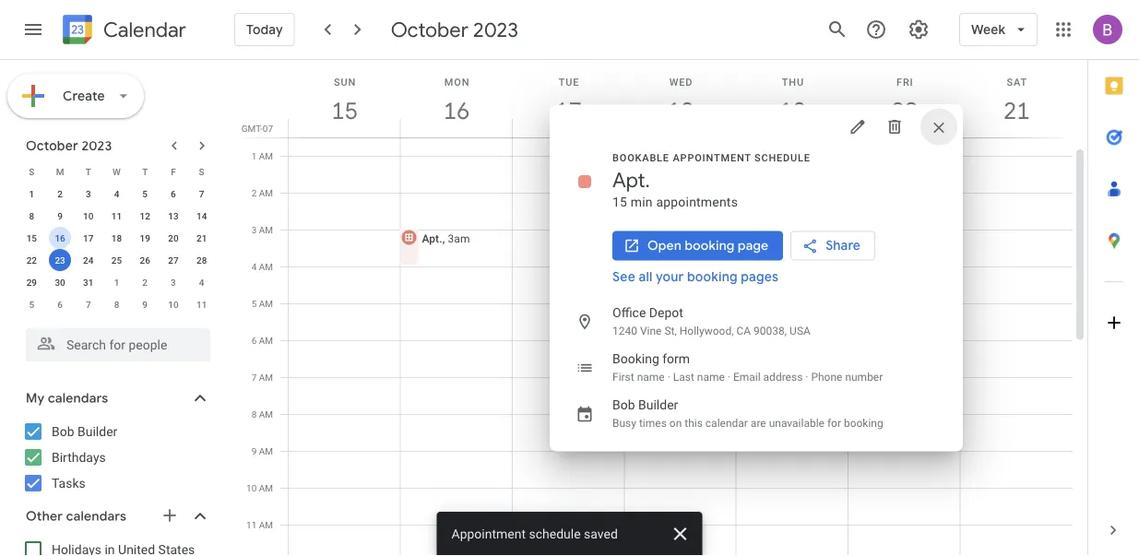 Task type: vqa. For each thing, say whether or not it's contained in the screenshot.


Task type: locate. For each thing, give the bounding box(es) containing it.
form
[[663, 352, 690, 367]]

0 vertical spatial 9
[[57, 210, 63, 221]]

4 up 5 am
[[252, 261, 257, 272]]

name
[[637, 371, 665, 383], [698, 371, 725, 383]]

3 row from the top
[[18, 205, 216, 227]]

0 horizontal spatial builder
[[78, 424, 117, 439]]

schedule down 19 "link"
[[755, 152, 811, 164]]

17 up "24"
[[83, 233, 94, 244]]

16 inside mon 16
[[443, 96, 469, 126]]

bob builder
[[52, 424, 117, 439]]

2 vertical spatial 10
[[246, 483, 257, 494]]

calendars inside dropdown button
[[48, 390, 108, 407]]

20 column header
[[848, 60, 961, 138]]

8 up 15 element
[[29, 210, 34, 221]]

Search for people text field
[[37, 329, 199, 362]]

1 horizontal spatial 1
[[114, 277, 119, 288]]

am down 8 am
[[259, 446, 273, 457]]

17 link
[[548, 90, 590, 132]]

1 horizontal spatial october
[[391, 17, 469, 42]]

builder for bob builder
[[78, 424, 117, 439]]

7 row from the top
[[18, 293, 216, 316]]

row containing 1
[[18, 183, 216, 205]]

appointment
[[452, 526, 526, 542]]

21 up 28
[[197, 233, 207, 244]]

1 vertical spatial apt.
[[422, 232, 443, 245]]

0 vertical spatial 18
[[667, 96, 693, 126]]

sun
[[334, 76, 356, 88]]

depot
[[649, 305, 684, 321]]

19 down 12
[[140, 233, 150, 244]]

builder up times
[[639, 398, 679, 413]]

0 horizontal spatial name
[[637, 371, 665, 383]]

am up 5 am
[[259, 261, 273, 272]]

0 horizontal spatial 9
[[57, 210, 63, 221]]

1 vertical spatial 15
[[613, 195, 628, 210]]

1 vertical spatial builder
[[78, 424, 117, 439]]

1 vertical spatial 6
[[57, 299, 63, 310]]

31 element
[[77, 271, 99, 293]]

t left "w"
[[86, 166, 91, 177]]

2 vertical spatial booking
[[844, 417, 884, 430]]

apt. left 3am
[[422, 232, 443, 245]]

2 horizontal spatial ·
[[806, 371, 809, 383]]

bob up busy
[[613, 398, 635, 413]]

am down "9 am"
[[259, 483, 273, 494]]

builder inside my calendars list
[[78, 424, 117, 439]]

1 vertical spatial 18
[[111, 233, 122, 244]]

sat
[[1007, 76, 1028, 88]]

schedule left saved
[[529, 526, 581, 542]]

calendar
[[706, 417, 748, 430]]

3 down '2 am'
[[252, 224, 257, 235]]

15 element
[[21, 227, 43, 249]]

0 vertical spatial 11
[[111, 210, 122, 221]]

19 down 'thu' at top
[[779, 96, 805, 126]]

18 down wed
[[667, 96, 693, 126]]

row containing 15
[[18, 227, 216, 249]]

row containing s
[[18, 161, 216, 183]]

1 up 15 element
[[29, 188, 34, 199]]

1 vertical spatial 10
[[168, 299, 179, 310]]

2 vertical spatial 11
[[246, 520, 257, 531]]

hollywood,
[[680, 324, 734, 337]]

booking
[[685, 238, 735, 254], [688, 269, 738, 286], [844, 417, 884, 430]]

2 name from the left
[[698, 371, 725, 383]]

6 down 30 element
[[57, 299, 63, 310]]

1 vertical spatial 17
[[83, 233, 94, 244]]

booking up see all your booking pages link
[[685, 238, 735, 254]]

2 for the november 2 element
[[142, 277, 148, 288]]

None search field
[[0, 321, 229, 362]]

am down 6 am
[[259, 372, 273, 383]]

october 2023
[[391, 17, 519, 42], [26, 138, 112, 154]]

1 row from the top
[[18, 161, 216, 183]]

9 up 10 am
[[252, 446, 257, 457]]

2 horizontal spatial 4
[[252, 261, 257, 272]]

1 horizontal spatial 20
[[891, 96, 917, 126]]

builder up birthdays
[[78, 424, 117, 439]]

7 am from the top
[[259, 372, 273, 383]]

page
[[738, 238, 769, 254]]

0 vertical spatial calendars
[[48, 390, 108, 407]]

6 row from the top
[[18, 271, 216, 293]]

1 am from the top
[[259, 150, 273, 162]]

15 down sun
[[330, 96, 357, 126]]

0 horizontal spatial t
[[86, 166, 91, 177]]

2 horizontal spatial 2
[[252, 187, 257, 198]]

4 row from the top
[[18, 227, 216, 249]]

21 inside october 2023 grid
[[197, 233, 207, 244]]

5 up 12 element
[[142, 188, 148, 199]]

0 vertical spatial 1
[[252, 150, 257, 162]]

07
[[263, 123, 273, 134]]

1 vertical spatial 8
[[114, 299, 119, 310]]

name down "booking" at the bottom
[[637, 371, 665, 383]]

2 vertical spatial 4
[[199, 277, 204, 288]]

thu
[[782, 76, 805, 88]]

s right f
[[199, 166, 205, 177]]

4 up november 11 element
[[199, 277, 204, 288]]

0 vertical spatial 20
[[891, 96, 917, 126]]

0 horizontal spatial 3
[[86, 188, 91, 199]]

7 am
[[252, 372, 273, 383]]

0 horizontal spatial 2
[[57, 188, 63, 199]]

apt. for apt.
[[613, 168, 650, 193]]

bob for bob builder
[[52, 424, 74, 439]]

30
[[55, 277, 65, 288]]

0 vertical spatial 10
[[83, 210, 94, 221]]

booking down open booking page
[[688, 269, 738, 286]]

11 inside 11 element
[[111, 210, 122, 221]]

11 am
[[246, 520, 273, 531]]

16 up the 23
[[55, 233, 65, 244]]

10 inside november 10 element
[[168, 299, 179, 310]]

16 down mon
[[443, 96, 469, 126]]

bob up birthdays
[[52, 424, 74, 439]]

2 inside the november 2 element
[[142, 277, 148, 288]]

7 down 6 am
[[252, 372, 257, 383]]

15 left 'min'
[[613, 195, 628, 210]]

sat 21
[[1003, 76, 1029, 126]]

2 horizontal spatial 10
[[246, 483, 257, 494]]

0 vertical spatial schedule
[[755, 152, 811, 164]]

16
[[443, 96, 469, 126], [55, 233, 65, 244]]

3 up '10' element
[[86, 188, 91, 199]]

0 horizontal spatial october
[[26, 138, 78, 154]]

t left f
[[142, 166, 148, 177]]

10 am
[[246, 483, 273, 494]]

0 horizontal spatial 5
[[29, 299, 34, 310]]

1 down gmt-
[[252, 150, 257, 162]]

10 am from the top
[[259, 483, 273, 494]]

am for 11 am
[[259, 520, 273, 531]]

0 horizontal spatial ·
[[668, 371, 671, 383]]

2 · from the left
[[728, 371, 731, 383]]

1 horizontal spatial builder
[[639, 398, 679, 413]]

1 vertical spatial 2023
[[82, 138, 112, 154]]

1 horizontal spatial 6
[[171, 188, 176, 199]]

9 am from the top
[[259, 446, 273, 457]]

2 am from the top
[[259, 187, 273, 198]]

10 for november 10 element
[[168, 299, 179, 310]]

row containing 22
[[18, 249, 216, 271]]

1 horizontal spatial s
[[199, 166, 205, 177]]

apt. up 'min'
[[613, 168, 650, 193]]

19
[[779, 96, 805, 126], [140, 233, 150, 244]]

8 am from the top
[[259, 409, 273, 420]]

21
[[1003, 96, 1029, 126], [197, 233, 207, 244]]

2 horizontal spatial 15
[[613, 195, 628, 210]]

21 inside column header
[[1003, 96, 1029, 126]]

calendars
[[48, 390, 108, 407], [66, 509, 127, 525]]

s left m
[[29, 166, 34, 177]]

bookable appointment schedule
[[613, 152, 811, 164]]

0 horizontal spatial 1
[[29, 188, 34, 199]]

thu 19
[[779, 76, 805, 126]]

s
[[29, 166, 34, 177], [199, 166, 205, 177]]

0 vertical spatial 7
[[199, 188, 204, 199]]

1 vertical spatial 11
[[197, 299, 207, 310]]

2023
[[473, 17, 519, 42], [82, 138, 112, 154]]

1 vertical spatial 19
[[140, 233, 150, 244]]

2 horizontal spatial 5
[[252, 298, 257, 309]]

t
[[86, 166, 91, 177], [142, 166, 148, 177]]

1 vertical spatial bob
[[52, 424, 74, 439]]

1 up november 8 element
[[114, 277, 119, 288]]

0 vertical spatial builder
[[639, 398, 679, 413]]

1 vertical spatial 20
[[168, 233, 179, 244]]

row containing 5
[[18, 293, 216, 316]]

11 down 10 am
[[246, 520, 257, 531]]

0 horizontal spatial schedule
[[529, 526, 581, 542]]

20
[[891, 96, 917, 126], [168, 233, 179, 244]]

0 horizontal spatial 6
[[57, 299, 63, 310]]

october 2023 up m
[[26, 138, 112, 154]]

tab list
[[1089, 60, 1140, 505]]

calendars up the bob builder
[[48, 390, 108, 407]]

row group
[[18, 183, 216, 316]]

· left phone
[[806, 371, 809, 383]]

builder inside 'bob builder busy times on this calendar are unavailable for booking'
[[639, 398, 679, 413]]

2 up 3 am
[[252, 187, 257, 198]]

18 inside row group
[[111, 233, 122, 244]]

0 horizontal spatial s
[[29, 166, 34, 177]]

3am
[[448, 232, 470, 245]]

1 horizontal spatial 2023
[[473, 17, 519, 42]]

30 element
[[49, 271, 71, 293]]

4 inside november 4 element
[[199, 277, 204, 288]]

6 am from the top
[[259, 335, 273, 346]]

other
[[26, 509, 63, 525]]

2 vertical spatial 8
[[252, 409, 257, 420]]

other calendars button
[[4, 502, 229, 532]]

0 horizontal spatial 15
[[26, 233, 37, 244]]

11 up 18 element
[[111, 210, 122, 221]]

7 down "31" element
[[86, 299, 91, 310]]

7 up 14 element
[[199, 188, 204, 199]]

17 down tue
[[555, 96, 581, 126]]

saved
[[584, 526, 618, 542]]

am down 07
[[259, 150, 273, 162]]

am for 7 am
[[259, 372, 273, 383]]

3
[[86, 188, 91, 199], [252, 224, 257, 235], [171, 277, 176, 288]]

20 down fri
[[891, 96, 917, 126]]

0 horizontal spatial 20
[[168, 233, 179, 244]]

2 vertical spatial 1
[[114, 277, 119, 288]]

1 horizontal spatial 5
[[142, 188, 148, 199]]

4 am from the top
[[259, 261, 273, 272]]

2 down m
[[57, 188, 63, 199]]

last
[[673, 371, 695, 383]]

1 horizontal spatial apt.
[[613, 168, 650, 193]]

5 down 29 element
[[29, 299, 34, 310]]

18 up 25
[[111, 233, 122, 244]]

4 am
[[252, 261, 273, 272]]

16 column header
[[400, 60, 513, 138]]

2 for 2 am
[[252, 187, 257, 198]]

usa
[[790, 324, 811, 337]]

0 vertical spatial bob
[[613, 398, 635, 413]]

bob inside 'bob builder busy times on this calendar are unavailable for booking'
[[613, 398, 635, 413]]

0 horizontal spatial 11
[[111, 210, 122, 221]]

grid
[[236, 60, 1088, 556]]

builder for bob builder busy times on this calendar are unavailable for booking
[[639, 398, 679, 413]]

am for 3 am
[[259, 224, 273, 235]]

0 horizontal spatial apt.
[[422, 232, 443, 245]]

1 vertical spatial 4
[[252, 261, 257, 272]]

1 s from the left
[[29, 166, 34, 177]]

25 element
[[106, 249, 128, 271]]

5 down 4 am
[[252, 298, 257, 309]]

name right last
[[698, 371, 725, 383]]

apt.
[[613, 168, 650, 193], [422, 232, 443, 245]]

1 horizontal spatial 7
[[199, 188, 204, 199]]

10 for '10' element
[[83, 210, 94, 221]]

0 horizontal spatial 19
[[140, 233, 150, 244]]

october
[[391, 17, 469, 42], [26, 138, 78, 154]]

5 am from the top
[[259, 298, 273, 309]]

1 horizontal spatial 18
[[667, 96, 693, 126]]

3 down 27 element
[[171, 277, 176, 288]]

10 up 11 am
[[246, 483, 257, 494]]

19 inside column header
[[779, 96, 805, 126]]

am down 10 am
[[259, 520, 273, 531]]

11 inside november 11 element
[[197, 299, 207, 310]]

2
[[252, 187, 257, 198], [57, 188, 63, 199], [142, 277, 148, 288]]

26
[[140, 255, 150, 266]]

2 horizontal spatial 3
[[252, 224, 257, 235]]

2 horizontal spatial 11
[[246, 520, 257, 531]]

1 horizontal spatial 3
[[171, 277, 176, 288]]

17
[[555, 96, 581, 126], [83, 233, 94, 244]]

2 down 26 element at the left of page
[[142, 277, 148, 288]]

my
[[26, 390, 45, 407]]

7
[[199, 188, 204, 199], [86, 299, 91, 310], [252, 372, 257, 383]]

10 down november 3 element
[[168, 299, 179, 310]]

2 s from the left
[[199, 166, 205, 177]]

2 vertical spatial 15
[[26, 233, 37, 244]]

6 up 7 am
[[252, 335, 257, 346]]

1 am
[[252, 150, 273, 162]]

11
[[111, 210, 122, 221], [197, 299, 207, 310], [246, 520, 257, 531]]

number
[[846, 371, 883, 383]]

november 10 element
[[162, 293, 184, 316]]

0 vertical spatial 8
[[29, 210, 34, 221]]

1 horizontal spatial 4
[[199, 277, 204, 288]]

november 7 element
[[77, 293, 99, 316]]

20 inside 20 element
[[168, 233, 179, 244]]

am down 5 am
[[259, 335, 273, 346]]

am for 8 am
[[259, 409, 273, 420]]

october up mon
[[391, 17, 469, 42]]

6 up the 13 element
[[171, 188, 176, 199]]

· left last
[[668, 371, 671, 383]]

1 horizontal spatial 8
[[114, 299, 119, 310]]

share button
[[791, 231, 876, 261]]

row
[[18, 161, 216, 183], [18, 183, 216, 205], [18, 205, 216, 227], [18, 227, 216, 249], [18, 249, 216, 271], [18, 271, 216, 293], [18, 293, 216, 316]]

see
[[613, 269, 636, 286]]

8 for 8 am
[[252, 409, 257, 420]]

10 up 17 element
[[83, 210, 94, 221]]

am up "9 am"
[[259, 409, 273, 420]]

2023 down create
[[82, 138, 112, 154]]

0 vertical spatial 4
[[114, 188, 119, 199]]

10 for 10 am
[[246, 483, 257, 494]]

17 column header
[[512, 60, 625, 138]]

bob inside my calendars list
[[52, 424, 74, 439]]

1 horizontal spatial 11
[[197, 299, 207, 310]]

am down 4 am
[[259, 298, 273, 309]]

17 element
[[77, 227, 99, 249]]

calendars down tasks
[[66, 509, 127, 525]]

1 for 1 am
[[252, 150, 257, 162]]

1 horizontal spatial 19
[[779, 96, 805, 126]]

19 column header
[[736, 60, 849, 138]]

0 vertical spatial 19
[[779, 96, 805, 126]]

15 up 22
[[26, 233, 37, 244]]

3 am from the top
[[259, 224, 273, 235]]

support image
[[866, 18, 888, 41]]

october up m
[[26, 138, 78, 154]]

create
[[63, 88, 105, 104]]

6 am
[[252, 335, 273, 346]]

2 row from the top
[[18, 183, 216, 205]]

22 element
[[21, 249, 43, 271]]

15 inside row group
[[26, 233, 37, 244]]

am down '2 am'
[[259, 224, 273, 235]]

calendar
[[103, 17, 186, 43]]

calendars for my calendars
[[48, 390, 108, 407]]

calendars for other calendars
[[66, 509, 127, 525]]

0 vertical spatial 21
[[1003, 96, 1029, 126]]

0 horizontal spatial october 2023
[[26, 138, 112, 154]]

1 vertical spatial 1
[[29, 188, 34, 199]]

11 element
[[106, 205, 128, 227]]

0 horizontal spatial bob
[[52, 424, 74, 439]]

1 horizontal spatial october 2023
[[391, 17, 519, 42]]

1 horizontal spatial 2
[[142, 277, 148, 288]]

2 horizontal spatial 9
[[252, 446, 257, 457]]

20 up "27"
[[168, 233, 179, 244]]

2 vertical spatial 9
[[252, 446, 257, 457]]

create button
[[7, 74, 144, 118]]

21 down sat
[[1003, 96, 1029, 126]]

9 down the november 2 element
[[142, 299, 148, 310]]

1 vertical spatial 9
[[142, 299, 148, 310]]

8 up "9 am"
[[252, 409, 257, 420]]

1 horizontal spatial 9
[[142, 299, 148, 310]]

12 element
[[134, 205, 156, 227]]

0 vertical spatial 16
[[443, 96, 469, 126]]

11 am from the top
[[259, 520, 273, 531]]

1
[[252, 150, 257, 162], [29, 188, 34, 199], [114, 277, 119, 288]]

calendars inside dropdown button
[[66, 509, 127, 525]]

1 horizontal spatial t
[[142, 166, 148, 177]]

9
[[57, 210, 63, 221], [142, 299, 148, 310], [252, 446, 257, 457]]

9 up 16 element
[[57, 210, 63, 221]]

8 down november 1 element
[[114, 299, 119, 310]]

16 link
[[436, 90, 478, 132]]

week button
[[960, 7, 1038, 52]]

booking form first name · last name · email address · phone number
[[613, 352, 883, 383]]

8 for november 8 element
[[114, 299, 119, 310]]

share
[[826, 238, 861, 254]]

october 2023 up mon
[[391, 17, 519, 42]]

1 horizontal spatial 15
[[330, 96, 357, 126]]

23, today element
[[49, 249, 71, 271]]

19 inside row group
[[140, 233, 150, 244]]

1 vertical spatial schedule
[[529, 526, 581, 542]]

4 up 11 element
[[114, 188, 119, 199]]

appointment
[[673, 152, 752, 164]]

2023 up 16 column header
[[473, 17, 519, 42]]

settings menu image
[[908, 18, 930, 41]]

9 for november 9 element
[[142, 299, 148, 310]]

1 horizontal spatial 10
[[168, 299, 179, 310]]

5 row from the top
[[18, 249, 216, 271]]

am for 2 am
[[259, 187, 273, 198]]

10 inside '10' element
[[83, 210, 94, 221]]

3 inside november 3 element
[[171, 277, 176, 288]]

·
[[668, 371, 671, 383], [728, 371, 731, 383], [806, 371, 809, 383]]

am up 3 am
[[259, 187, 273, 198]]

november 4 element
[[191, 271, 213, 293]]

booking right for
[[844, 417, 884, 430]]

18 column header
[[624, 60, 737, 138]]

apt. for apt. , 3am
[[422, 232, 443, 245]]

11 down november 4 element
[[197, 299, 207, 310]]

1 vertical spatial october
[[26, 138, 78, 154]]

2 horizontal spatial 1
[[252, 150, 257, 162]]

2 horizontal spatial 8
[[252, 409, 257, 420]]

· left email
[[728, 371, 731, 383]]



Task type: describe. For each thing, give the bounding box(es) containing it.
3 · from the left
[[806, 371, 809, 383]]

1240
[[613, 324, 638, 337]]

office depot 1240 vine st, hollywood, ca 90038, usa
[[613, 305, 811, 337]]

address
[[764, 371, 803, 383]]

mon 16
[[443, 76, 470, 126]]

november 5 element
[[21, 293, 43, 316]]

november 8 element
[[106, 293, 128, 316]]

24 element
[[77, 249, 99, 271]]

other calendars
[[26, 509, 127, 525]]

1 for november 1 element
[[114, 277, 119, 288]]

0 horizontal spatial 4
[[114, 188, 119, 199]]

my calendars button
[[4, 384, 229, 413]]

13 element
[[162, 205, 184, 227]]

week
[[972, 21, 1006, 38]]

5 for 5 am
[[252, 298, 257, 309]]

m
[[56, 166, 64, 177]]

11 for 11 am
[[246, 520, 257, 531]]

unavailable
[[769, 417, 825, 430]]

november 3 element
[[162, 271, 184, 293]]

90038,
[[754, 324, 787, 337]]

27 element
[[162, 249, 184, 271]]

14
[[197, 210, 207, 221]]

calendar element
[[59, 11, 186, 52]]

16 cell
[[46, 227, 74, 249]]

today button
[[234, 7, 295, 52]]

25
[[111, 255, 122, 266]]

today
[[246, 21, 283, 38]]

apt. , 3am
[[422, 232, 470, 245]]

29 element
[[21, 271, 43, 293]]

november 9 element
[[134, 293, 156, 316]]

4 for november 4 element
[[199, 277, 204, 288]]

1 name from the left
[[637, 371, 665, 383]]

first
[[613, 371, 635, 383]]

am for 5 am
[[259, 298, 273, 309]]

0 vertical spatial booking
[[685, 238, 735, 254]]

23
[[55, 255, 65, 266]]

15 for 15 element
[[26, 233, 37, 244]]

9 for 9 am
[[252, 446, 257, 457]]

mon
[[445, 76, 470, 88]]

8 am
[[252, 409, 273, 420]]

for
[[828, 417, 842, 430]]

apt. heading
[[613, 168, 650, 193]]

0 vertical spatial 2023
[[473, 17, 519, 42]]

row containing 29
[[18, 271, 216, 293]]

3 for november 3 element
[[171, 277, 176, 288]]

5 for november 5 element
[[29, 299, 34, 310]]

14 element
[[191, 205, 213, 227]]

my calendars
[[26, 390, 108, 407]]

w
[[113, 166, 121, 177]]

on
[[670, 417, 682, 430]]

1 t from the left
[[86, 166, 91, 177]]

20 inside 20 column header
[[891, 96, 917, 126]]

1 vertical spatial october 2023
[[26, 138, 112, 154]]

st,
[[665, 324, 677, 337]]

0 vertical spatial 3
[[86, 188, 91, 199]]

21 element
[[191, 227, 213, 249]]

19 link
[[772, 90, 814, 132]]

email
[[734, 371, 761, 383]]

2 am
[[252, 187, 273, 198]]

tue 17
[[555, 76, 581, 126]]

15 link
[[324, 90, 366, 132]]

17 inside row group
[[83, 233, 94, 244]]

18 link
[[660, 90, 702, 132]]

1 · from the left
[[668, 371, 671, 383]]

15 for 15 min appointments
[[613, 195, 628, 210]]

15 inside column header
[[330, 96, 357, 126]]

vine
[[640, 324, 662, 337]]

gmt-
[[242, 123, 263, 134]]

29
[[26, 277, 37, 288]]

11 for 11 element
[[111, 210, 122, 221]]

21 link
[[996, 90, 1038, 132]]

15 min appointments
[[613, 195, 738, 210]]

november 1 element
[[106, 271, 128, 293]]

are
[[751, 417, 767, 430]]

20 element
[[162, 227, 184, 249]]

6 for november 6 element
[[57, 299, 63, 310]]

10 element
[[77, 205, 99, 227]]

tue
[[559, 76, 580, 88]]

main drawer image
[[22, 18, 44, 41]]

wed 18
[[667, 76, 693, 126]]

open
[[648, 238, 682, 254]]

november 11 element
[[191, 293, 213, 316]]

open booking page
[[648, 238, 769, 254]]

bob for bob builder busy times on this calendar are unavailable for booking
[[613, 398, 635, 413]]

28
[[197, 255, 207, 266]]

7 for november 7 element
[[86, 299, 91, 310]]

7 for 7 am
[[252, 372, 257, 383]]

fri 20
[[891, 76, 917, 126]]

delete appointment schedule image
[[886, 118, 904, 136]]

15 column header
[[288, 60, 401, 138]]

1 vertical spatial booking
[[688, 269, 738, 286]]

birthdays
[[52, 450, 106, 465]]

21 column header
[[960, 60, 1073, 138]]

bookable
[[613, 152, 670, 164]]

calendar heading
[[100, 17, 186, 43]]

26 element
[[134, 249, 156, 271]]

17 inside column header
[[555, 96, 581, 126]]

min
[[631, 195, 653, 210]]

am for 9 am
[[259, 446, 273, 457]]

october 2023 grid
[[18, 161, 216, 316]]

phone
[[812, 371, 843, 383]]

13
[[168, 210, 179, 221]]

28 element
[[191, 249, 213, 271]]

november 2 element
[[134, 271, 156, 293]]

this
[[685, 417, 703, 430]]

times
[[639, 417, 667, 430]]

22
[[26, 255, 37, 266]]

booking inside 'bob builder busy times on this calendar are unavailable for booking'
[[844, 417, 884, 430]]

4 for 4 am
[[252, 261, 257, 272]]

grid containing 15
[[236, 60, 1088, 556]]

your
[[656, 269, 684, 286]]

ca
[[737, 324, 751, 337]]

18 element
[[106, 227, 128, 249]]

6 for 6 am
[[252, 335, 257, 346]]

0 vertical spatial october
[[391, 17, 469, 42]]

am for 4 am
[[259, 261, 273, 272]]

3 am
[[252, 224, 273, 235]]

all
[[639, 269, 653, 286]]

3 for 3 am
[[252, 224, 257, 235]]

am for 6 am
[[259, 335, 273, 346]]

office
[[613, 305, 646, 321]]

pages
[[741, 269, 779, 286]]

november 6 element
[[49, 293, 71, 316]]

20 link
[[884, 90, 926, 132]]

booking
[[613, 352, 660, 367]]

wed
[[670, 76, 693, 88]]

my calendars list
[[4, 417, 229, 498]]

row containing 8
[[18, 205, 216, 227]]

0 vertical spatial 6
[[171, 188, 176, 199]]

31
[[83, 277, 94, 288]]

sun 15
[[330, 76, 357, 126]]

19 element
[[134, 227, 156, 249]]

gmt-07
[[242, 123, 273, 134]]

24
[[83, 255, 94, 266]]

,
[[443, 232, 445, 245]]

appointments
[[657, 195, 738, 210]]

23 cell
[[46, 249, 74, 271]]

see all your booking pages
[[613, 269, 779, 286]]

5 am
[[252, 298, 273, 309]]

18 inside wed 18
[[667, 96, 693, 126]]

add other calendars image
[[161, 507, 179, 525]]

16 element
[[49, 227, 71, 249]]

f
[[171, 166, 176, 177]]

0 vertical spatial october 2023
[[391, 17, 519, 42]]

am for 1 am
[[259, 150, 273, 162]]

busy
[[613, 417, 637, 430]]

1 horizontal spatial schedule
[[755, 152, 811, 164]]

2 t from the left
[[142, 166, 148, 177]]

16 inside "cell"
[[55, 233, 65, 244]]

9 am
[[252, 446, 273, 457]]

am for 10 am
[[259, 483, 273, 494]]

row group containing 1
[[18, 183, 216, 316]]

11 for november 11 element
[[197, 299, 207, 310]]



